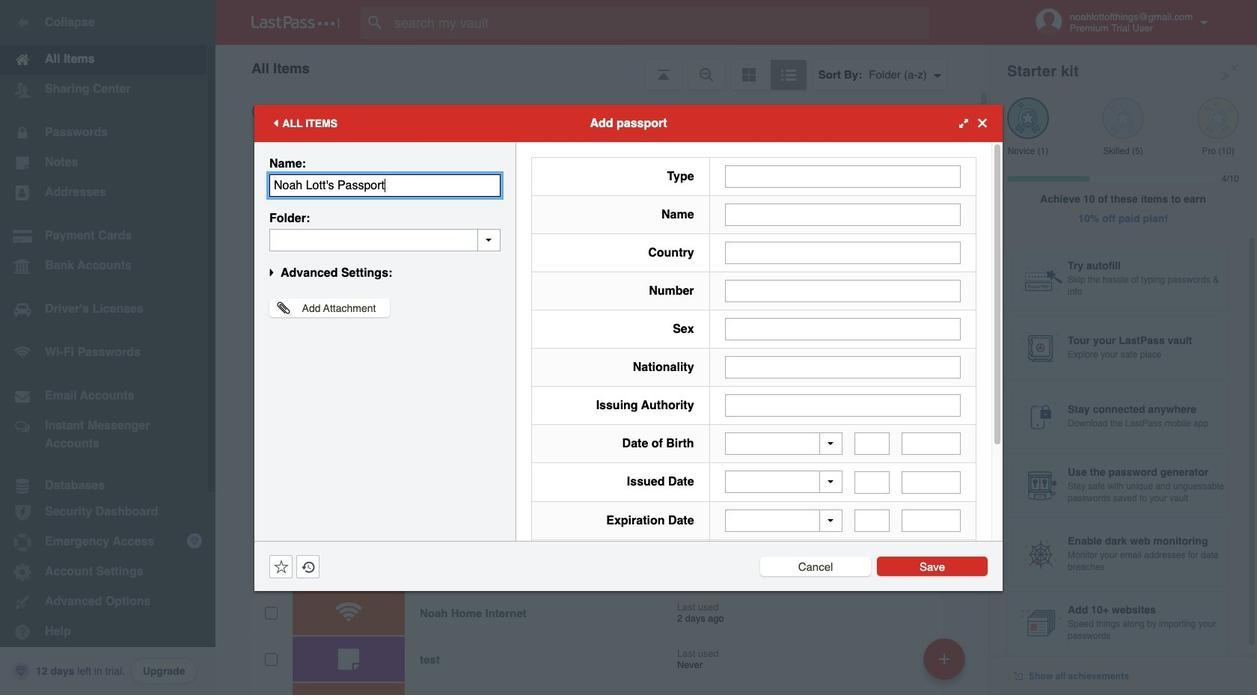Task type: vqa. For each thing, say whether or not it's contained in the screenshot.
Main content main content
no



Task type: locate. For each thing, give the bounding box(es) containing it.
vault options navigation
[[216, 45, 990, 90]]

None text field
[[725, 165, 961, 188], [270, 174, 501, 197], [725, 318, 961, 340], [725, 356, 961, 378], [902, 471, 961, 494], [855, 510, 890, 532], [725, 165, 961, 188], [270, 174, 501, 197], [725, 318, 961, 340], [725, 356, 961, 378], [902, 471, 961, 494], [855, 510, 890, 532]]

dialog
[[255, 104, 1003, 649]]

None text field
[[725, 203, 961, 226], [270, 229, 501, 251], [725, 241, 961, 264], [725, 280, 961, 302], [725, 394, 961, 417], [855, 433, 890, 455], [902, 433, 961, 455], [855, 471, 890, 494], [902, 510, 961, 532], [725, 203, 961, 226], [270, 229, 501, 251], [725, 241, 961, 264], [725, 280, 961, 302], [725, 394, 961, 417], [855, 433, 890, 455], [902, 433, 961, 455], [855, 471, 890, 494], [902, 510, 961, 532]]



Task type: describe. For each thing, give the bounding box(es) containing it.
main navigation navigation
[[0, 0, 216, 695]]

lastpass image
[[252, 16, 340, 29]]

new item image
[[940, 654, 950, 664]]

new item navigation
[[919, 634, 975, 695]]

search my vault text field
[[361, 6, 959, 39]]

Search search field
[[361, 6, 959, 39]]



